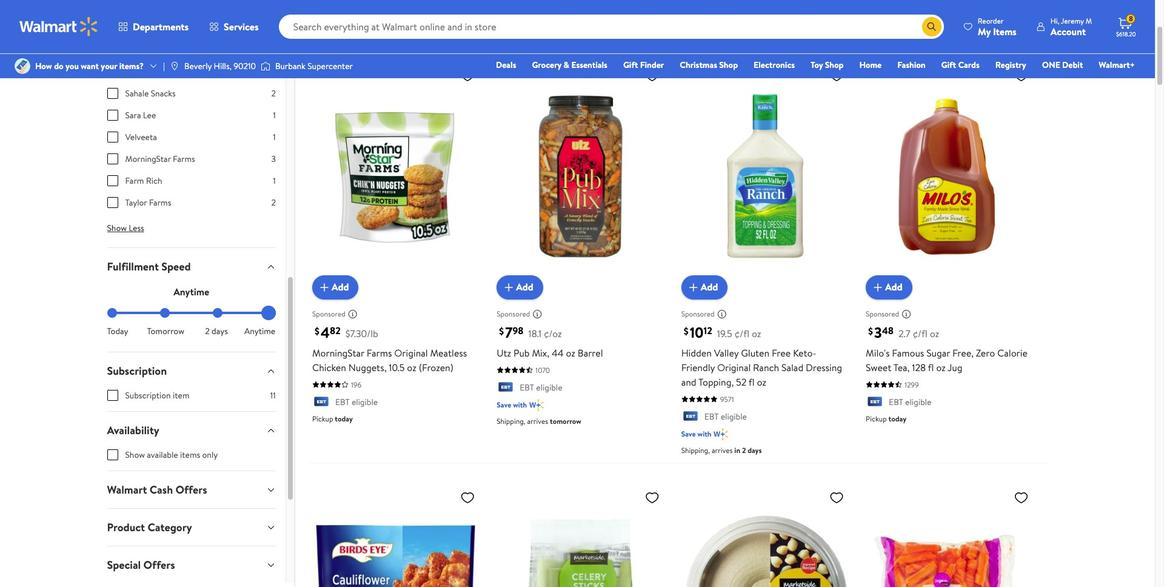 Task type: locate. For each thing, give the bounding box(es) containing it.
toy
[[811, 59, 823, 71]]

original inside the $ 10 12 19.5 ¢/fl oz hidden valley gluten free keto- friendly original ranch salad dressing and topping, 52 fl oz
[[718, 361, 751, 374]]

0 horizontal spatial gift
[[624, 59, 638, 71]]

deals link
[[491, 58, 522, 72]]

add to cart image up 98
[[502, 280, 516, 295]]

eligible down 1299
[[906, 396, 932, 408]]

1 horizontal spatial 3
[[875, 322, 882, 343]]

save with down ebt icon
[[682, 429, 712, 439]]

walmart plus image for 10
[[714, 428, 729, 440]]

2 add from the left
[[516, 281, 534, 294]]

online
[[404, 28, 429, 41]]

want
[[81, 60, 99, 72]]

3 add button from the left
[[682, 275, 728, 299]]

gift left "finder"
[[624, 59, 638, 71]]

1 vertical spatial original
[[718, 361, 751, 374]]

add up 48
[[886, 281, 903, 294]]

None range field
[[107, 312, 276, 314]]

pub
[[514, 346, 530, 360]]

0 vertical spatial offers
[[176, 482, 207, 497]]

 image right |
[[170, 61, 179, 71]]

1 horizontal spatial ad disclaimer and feedback image
[[902, 309, 912, 319]]

add up 12
[[701, 281, 718, 294]]

1 ¢/fl from the left
[[735, 327, 750, 340]]

1 vertical spatial shipping,
[[682, 445, 710, 456]]

2 vertical spatial farms
[[367, 346, 392, 360]]

2 days
[[205, 325, 228, 337]]

None checkbox
[[107, 110, 118, 121], [107, 132, 118, 143], [107, 153, 118, 164], [107, 175, 118, 186], [107, 110, 118, 121], [107, 132, 118, 143], [107, 153, 118, 164], [107, 175, 118, 186]]

0 horizontal spatial pickup
[[312, 414, 333, 424]]

0 horizontal spatial walmart plus image
[[530, 399, 544, 411]]

0 horizontal spatial ¢/fl
[[735, 327, 750, 340]]

oz right 10.5
[[407, 361, 417, 374]]

$ left 48
[[869, 324, 873, 338]]

gift left cards
[[942, 59, 957, 71]]

when
[[334, 28, 356, 41]]

2 horizontal spatial farms
[[367, 346, 392, 360]]

1 vertical spatial anytime
[[244, 325, 276, 337]]

offers right special
[[143, 557, 175, 573]]

2 vertical spatial 1
[[273, 175, 276, 187]]

ebt eligible for 3
[[889, 396, 932, 408]]

walmart plus image up shipping, arrives tomorrow
[[530, 399, 544, 411]]

0 vertical spatial morningstar
[[125, 153, 171, 165]]

meatless
[[430, 346, 467, 360]]

0 horizontal spatial 3
[[271, 153, 276, 165]]

0 horizontal spatial ad disclaimer and feedback image
[[348, 309, 358, 319]]

0 vertical spatial days
[[212, 325, 228, 337]]

morningstar inside brand 'group'
[[125, 153, 171, 165]]

burbank
[[275, 60, 306, 72]]

$ inside the $ 10 12 19.5 ¢/fl oz hidden valley gluten free keto- friendly original ranch salad dressing and topping, 52 fl oz
[[684, 324, 689, 338]]

ad disclaimer and feedback image up 18.1
[[533, 309, 542, 319]]

morningstar farms original meatless chicken nuggets, 10.5 oz (frozen) image
[[312, 63, 480, 290]]

subscription left item
[[125, 389, 171, 402]]

anytime down anytime option
[[244, 325, 276, 337]]

sponsored up 48
[[866, 309, 900, 319]]

7
[[505, 322, 513, 343]]

original inside $ 4 82 $7.30/lb morningstar farms original meatless chicken nuggets, 10.5 oz (frozen)
[[394, 346, 428, 360]]

1 horizontal spatial anytime
[[244, 325, 276, 337]]

0 vertical spatial save with
[[497, 400, 527, 410]]

1 horizontal spatial gift
[[942, 59, 957, 71]]

pickup for 3
[[866, 414, 887, 424]]

1 pickup today from the left
[[312, 414, 353, 424]]

1 horizontal spatial save with
[[682, 429, 712, 439]]

morningstar up farm rich
[[125, 153, 171, 165]]

1 ad disclaimer and feedback image from the left
[[348, 309, 358, 319]]

0 vertical spatial arrives
[[527, 416, 548, 426]]

original up 52 on the right bottom of page
[[718, 361, 751, 374]]

show left less
[[107, 222, 127, 234]]

anytime down the speed on the left top of page
[[174, 285, 209, 298]]

walmart image
[[19, 17, 98, 36]]

1 vertical spatial 1
[[273, 131, 276, 143]]

show available items only
[[125, 449, 218, 461]]

0 horizontal spatial fl
[[749, 375, 755, 389]]

gift cards link
[[936, 58, 986, 72]]

1 $ from the left
[[315, 324, 320, 338]]

1 vertical spatial save with
[[682, 429, 712, 439]]

ebt down pub
[[520, 381, 534, 393]]

today down 196
[[335, 414, 353, 424]]

0 horizontal spatial pickup today
[[312, 414, 353, 424]]

subscription inside dropdown button
[[107, 363, 167, 379]]

0 horizontal spatial arrives
[[527, 416, 548, 426]]

1 horizontal spatial pickup
[[866, 414, 887, 424]]

add to cart image
[[317, 280, 332, 295], [502, 280, 516, 295], [686, 280, 701, 295]]

2 horizontal spatial add to cart image
[[686, 280, 701, 295]]

today down 1299
[[889, 414, 907, 424]]

1 sponsored from the left
[[312, 309, 346, 319]]

0 vertical spatial save
[[497, 400, 512, 410]]

1 today from the left
[[335, 414, 353, 424]]

1 horizontal spatial walmart plus image
[[714, 428, 729, 440]]

0 horizontal spatial in
[[429, 2, 439, 19]]

0 horizontal spatial  image
[[170, 61, 179, 71]]

$ 3 48 2.7 ¢/fl oz milo's famous sugar free, zero calorie sweet tea, 128 fl oz jug
[[866, 322, 1028, 374]]

4
[[321, 322, 330, 343]]

ebt image for 7
[[497, 382, 515, 394]]

price when purchased online
[[310, 28, 429, 41]]

ad disclaimer and feedback image
[[717, 309, 727, 319], [902, 309, 912, 319]]

shipping, arrives tomorrow
[[497, 416, 582, 426]]

free
[[772, 346, 791, 360]]

grocery
[[532, 59, 562, 71]]

0 horizontal spatial original
[[394, 346, 428, 360]]

christmas shop link
[[675, 58, 744, 72]]

2 add button from the left
[[497, 275, 543, 299]]

burbank supercenter
[[275, 60, 353, 72]]

add to favorites list, utz pub mix, 44 oz barrel image
[[645, 68, 660, 83]]

0 horizontal spatial save
[[497, 400, 512, 410]]

walmart plus image
[[530, 399, 544, 411], [714, 428, 729, 440]]

show
[[107, 222, 127, 234], [125, 449, 145, 461]]

sponsored
[[312, 309, 346, 319], [497, 309, 530, 319], [682, 309, 715, 319], [866, 309, 900, 319]]

0 vertical spatial in
[[429, 2, 439, 19]]

today for 4
[[335, 414, 353, 424]]

¢/fl right 2.7
[[913, 327, 928, 340]]

only
[[202, 449, 218, 461]]

fashion link
[[892, 58, 931, 72]]

show right show available items only option
[[125, 449, 145, 461]]

subscription up subscription item
[[107, 363, 167, 379]]

2 pickup today from the left
[[866, 414, 907, 424]]

pickup today down 196
[[312, 414, 353, 424]]

free,
[[953, 346, 974, 360]]

add button up 12
[[682, 275, 728, 299]]

ebt down tea,
[[889, 396, 904, 408]]

offers right cash
[[176, 482, 207, 497]]

2 ¢/fl from the left
[[913, 327, 928, 340]]

friendly
[[682, 361, 715, 374]]

0 horizontal spatial ebt image
[[312, 397, 331, 409]]

ad disclaimer and feedback image for 4
[[348, 309, 358, 319]]

¢/fl inside the $ 3 48 2.7 ¢/fl oz milo's famous sugar free, zero calorie sweet tea, 128 fl oz jug
[[913, 327, 928, 340]]

add
[[332, 281, 349, 294], [516, 281, 534, 294], [701, 281, 718, 294], [886, 281, 903, 294]]

farms inside $ 4 82 $7.30/lb morningstar farms original meatless chicken nuggets, 10.5 oz (frozen)
[[367, 346, 392, 360]]

save with for 7
[[497, 400, 527, 410]]

0 vertical spatial original
[[394, 346, 428, 360]]

1 ad disclaimer and feedback image from the left
[[717, 309, 727, 319]]

ebt eligible down "9571"
[[705, 410, 747, 423]]

gift finder
[[624, 59, 664, 71]]

original up 10.5
[[394, 346, 428, 360]]

0 vertical spatial with
[[513, 400, 527, 410]]

eligible for 10
[[721, 410, 747, 423]]

with up shipping, arrives tomorrow
[[513, 400, 527, 410]]

milo's famous sugar free, zero calorie sweet tea, 128 fl oz jug image
[[866, 63, 1034, 290]]

2
[[271, 87, 276, 99], [271, 197, 276, 209], [205, 325, 210, 337], [742, 445, 746, 456]]

1 vertical spatial morningstar
[[312, 346, 364, 360]]

add up 82
[[332, 281, 349, 294]]

shipping, left tomorrow at the left
[[497, 416, 526, 426]]

4 add from the left
[[886, 281, 903, 294]]

1 vertical spatial 3
[[875, 322, 882, 343]]

offers
[[176, 482, 207, 497], [143, 557, 175, 573]]

sponsored up 98
[[497, 309, 530, 319]]

$ inside the '$ 7 98 18.1 ¢/oz utz pub mix, 44 oz barrel'
[[499, 324, 504, 338]]

$ left 10
[[684, 324, 689, 338]]

1 vertical spatial offers
[[143, 557, 175, 573]]

¢/fl for 3
[[913, 327, 928, 340]]

4 add button from the left
[[866, 275, 913, 299]]

$ for 7
[[499, 324, 504, 338]]

¢/oz
[[544, 327, 562, 340]]

1 add to cart image from the left
[[317, 280, 332, 295]]

2 pickup from the left
[[866, 414, 887, 424]]

0 horizontal spatial ad disclaimer and feedback image
[[717, 309, 727, 319]]

pickup down "chicken"
[[312, 414, 333, 424]]

1 horizontal spatial days
[[748, 445, 762, 456]]

2 $ from the left
[[499, 324, 504, 338]]

1 add button from the left
[[312, 275, 359, 299]]

add to cart image
[[871, 280, 886, 295]]

1 horizontal spatial morningstar
[[312, 346, 364, 360]]

ebt down "chicken"
[[335, 396, 350, 408]]

today
[[335, 414, 353, 424], [889, 414, 907, 424]]

add button up 48
[[866, 275, 913, 299]]

sponsored up 82
[[312, 309, 346, 319]]

sahale
[[125, 87, 149, 99]]

1 horizontal spatial ¢/fl
[[913, 327, 928, 340]]

ebt image
[[497, 382, 515, 394], [312, 397, 331, 409], [866, 397, 884, 409]]

with
[[513, 400, 527, 410], [698, 429, 712, 439]]

0 vertical spatial fl
[[928, 361, 934, 374]]

with down ebt icon
[[698, 429, 712, 439]]

ebt right ebt icon
[[705, 410, 719, 423]]

grocery & essentials link
[[527, 58, 613, 72]]

 image right 90210
[[261, 60, 270, 72]]

Search search field
[[279, 15, 944, 39]]

1 horizontal spatial arrives
[[712, 445, 733, 456]]

sponsored up 10
[[682, 309, 715, 319]]

with for 7
[[513, 400, 527, 410]]

ebt eligible down 1299
[[889, 396, 932, 408]]

ebt eligible for 7
[[520, 381, 563, 393]]

19.5
[[717, 327, 733, 340]]

add button up 98
[[497, 275, 543, 299]]

3 add from the left
[[701, 281, 718, 294]]

arrives for 10
[[712, 445, 733, 456]]

brand group
[[107, 0, 276, 218]]

add button for 3
[[866, 275, 913, 299]]

farm
[[125, 175, 144, 187]]

morningstar up "chicken"
[[312, 346, 364, 360]]

ebt eligible for 10
[[705, 410, 747, 423]]

$ inside the $ 3 48 2.7 ¢/fl oz milo's famous sugar free, zero calorie sweet tea, 128 fl oz jug
[[869, 324, 873, 338]]

0 vertical spatial subscription
[[107, 363, 167, 379]]

eligible for 3
[[906, 396, 932, 408]]

1 pickup from the left
[[312, 414, 333, 424]]

add to cart image up 82
[[317, 280, 332, 295]]

sugar
[[927, 346, 951, 360]]

None radio
[[213, 308, 223, 318]]

¢/fl for 10
[[735, 327, 750, 340]]

add to favorites list, milo's famous sugar free, zero calorie sweet tea, 128 fl oz jug image
[[1014, 68, 1029, 83]]

save up shipping, arrives tomorrow
[[497, 400, 512, 410]]

0 horizontal spatial days
[[212, 325, 228, 337]]

items
[[180, 449, 200, 461]]

ebt for 7
[[520, 381, 534, 393]]

1 horizontal spatial in
[[735, 445, 741, 456]]

3 sponsored from the left
[[682, 309, 715, 319]]

0 horizontal spatial add to cart image
[[317, 280, 332, 295]]

shipping, for 10
[[682, 445, 710, 456]]

ad disclaimer and feedback image up $7.30/lb
[[348, 309, 358, 319]]

add up 98
[[516, 281, 534, 294]]

ad disclaimer and feedback image for 10
[[717, 309, 727, 319]]

sponsored for 3
[[866, 309, 900, 319]]

farms for taylor farms
[[149, 197, 171, 209]]

shop right christmas
[[720, 59, 738, 71]]

original
[[394, 346, 428, 360], [718, 361, 751, 374]]

1 add from the left
[[332, 281, 349, 294]]

1 vertical spatial walmart plus image
[[714, 428, 729, 440]]

milo's
[[866, 346, 890, 360]]

2 horizontal spatial ebt image
[[866, 397, 884, 409]]

walmart plus image up shipping, arrives in 2 days
[[714, 428, 729, 440]]

ad disclaimer and feedback image for 7
[[533, 309, 542, 319]]

add button for 7
[[497, 275, 543, 299]]

1 horizontal spatial farms
[[173, 153, 195, 165]]

oz right 44
[[566, 346, 576, 360]]

best
[[871, 46, 885, 56]]

3 1 from the top
[[273, 175, 276, 187]]

1 vertical spatial arrives
[[712, 445, 733, 456]]

0 vertical spatial anytime
[[174, 285, 209, 298]]

ad disclaimer and feedback image up 19.5
[[717, 309, 727, 319]]

special offers button
[[97, 547, 286, 584]]

1 horizontal spatial ad disclaimer and feedback image
[[533, 309, 542, 319]]

shipping, for 7
[[497, 416, 526, 426]]

arrives down "9571"
[[712, 445, 733, 456]]

subscription tab
[[97, 352, 286, 389]]

ad disclaimer and feedback image
[[348, 309, 358, 319], [533, 309, 542, 319]]

44
[[552, 346, 564, 360]]

1 gift from the left
[[624, 59, 638, 71]]

0 horizontal spatial morningstar
[[125, 153, 171, 165]]

(frozen)
[[419, 361, 454, 374]]

your
[[101, 60, 117, 72]]

0 horizontal spatial today
[[335, 414, 353, 424]]

shop right toy
[[825, 59, 844, 71]]

0 vertical spatial 3
[[271, 153, 276, 165]]

ebt eligible down 196
[[335, 396, 378, 408]]

4 $ from the left
[[869, 324, 873, 338]]

¢/fl right 19.5
[[735, 327, 750, 340]]

0 horizontal spatial save with
[[497, 400, 527, 410]]

ebt image down utz
[[497, 382, 515, 394]]

10.5
[[389, 361, 405, 374]]

1 vertical spatial show
[[125, 449, 145, 461]]

2 1 from the top
[[273, 131, 276, 143]]

birds eye buffalo style frozen cauliflower wings, 13.5 oz (frozen) image
[[312, 485, 480, 587]]

1 vertical spatial save
[[682, 429, 696, 439]]

fashion
[[898, 59, 926, 71]]

$ left "4"
[[315, 324, 320, 338]]

0 horizontal spatial shipping,
[[497, 416, 526, 426]]

&
[[564, 59, 570, 71]]

0 horizontal spatial shop
[[720, 59, 738, 71]]

add to favorites list, marketside fresh celery sticks, 1.6 oz, 4 pack image
[[645, 490, 660, 505]]

gift for gift finder
[[624, 59, 638, 71]]

0 vertical spatial 1
[[273, 109, 276, 121]]

1 vertical spatial fl
[[749, 375, 755, 389]]

shop
[[720, 59, 738, 71], [825, 59, 844, 71]]

1 vertical spatial in
[[735, 445, 741, 456]]

1 vertical spatial subscription
[[125, 389, 171, 402]]

0 horizontal spatial farms
[[149, 197, 171, 209]]

128
[[912, 361, 926, 374]]

eligible down 196
[[352, 396, 378, 408]]

4 sponsored from the left
[[866, 309, 900, 319]]

1 vertical spatial farms
[[149, 197, 171, 209]]

ebt image down sweet
[[866, 397, 884, 409]]

2 today from the left
[[889, 414, 907, 424]]

0 vertical spatial farms
[[173, 153, 195, 165]]

ebt for 4
[[335, 396, 350, 408]]

valley
[[714, 346, 739, 360]]

1 vertical spatial with
[[698, 429, 712, 439]]

1 horizontal spatial ebt image
[[497, 382, 515, 394]]

show inside button
[[107, 222, 127, 234]]

arrives for 7
[[527, 416, 548, 426]]

add button up 82
[[312, 275, 359, 299]]

1 horizontal spatial shipping,
[[682, 445, 710, 456]]

1 horizontal spatial add to cart image
[[502, 280, 516, 295]]

3 $ from the left
[[684, 324, 689, 338]]

Tomorrow radio
[[160, 308, 170, 318]]

 image
[[261, 60, 270, 72], [170, 61, 179, 71]]

1 shop from the left
[[720, 59, 738, 71]]

availability tab
[[97, 412, 286, 449]]

0 horizontal spatial with
[[513, 400, 527, 410]]

1 horizontal spatial pickup today
[[866, 414, 907, 424]]

keto-
[[793, 346, 817, 360]]

1 horizontal spatial original
[[718, 361, 751, 374]]

eligible down "9571"
[[721, 410, 747, 423]]

1 horizontal spatial today
[[889, 414, 907, 424]]

2 ad disclaimer and feedback image from the left
[[902, 309, 912, 319]]

$ for 10
[[684, 324, 689, 338]]

eligible for 4
[[352, 396, 378, 408]]

0 vertical spatial show
[[107, 222, 127, 234]]

registry
[[996, 59, 1027, 71]]

home link
[[854, 58, 888, 72]]

morningstar inside $ 4 82 $7.30/lb morningstar farms original meatless chicken nuggets, 10.5 oz (frozen)
[[312, 346, 364, 360]]

tea,
[[894, 361, 910, 374]]

2 gift from the left
[[942, 59, 957, 71]]

oz up gluten
[[752, 327, 761, 340]]

0 vertical spatial shipping,
[[497, 416, 526, 426]]

$ left 7
[[499, 324, 504, 338]]

2 add to cart image from the left
[[502, 280, 516, 295]]

pickup today down 1299
[[866, 414, 907, 424]]

fl right "128"
[[928, 361, 934, 374]]

None checkbox
[[107, 88, 118, 99], [107, 197, 118, 208], [107, 390, 118, 401], [107, 88, 118, 99], [107, 197, 118, 208], [107, 390, 118, 401]]

electronics
[[754, 59, 795, 71]]

gift finder link
[[618, 58, 670, 72]]

anytime
[[174, 285, 209, 298], [244, 325, 276, 337]]

days inside how fast do you want your order? option group
[[212, 325, 228, 337]]

pickup down sweet
[[866, 414, 887, 424]]

save for 10
[[682, 429, 696, 439]]

¢/fl inside the $ 10 12 19.5 ¢/fl oz hidden valley gluten free keto- friendly original ranch salad dressing and topping, 52 fl oz
[[735, 327, 750, 340]]

utz pub mix, 44 oz barrel image
[[497, 63, 665, 290]]

items
[[994, 25, 1017, 38]]

shipping, down ebt icon
[[682, 445, 710, 456]]

special
[[107, 557, 141, 573]]

$ for 4
[[315, 324, 320, 338]]

 image for burbank supercenter
[[261, 60, 270, 72]]

ebt eligible down 1070
[[520, 381, 563, 393]]

pickup today for 4
[[312, 414, 353, 424]]

Anytime radio
[[266, 308, 276, 318]]

add to cart image up 10
[[686, 280, 701, 295]]

oz up sugar
[[930, 327, 940, 340]]

save down ebt icon
[[682, 429, 696, 439]]

shipping,
[[497, 416, 526, 426], [682, 445, 710, 456]]

items?
[[119, 60, 144, 72]]

1 1 from the top
[[273, 109, 276, 121]]

1 horizontal spatial save
[[682, 429, 696, 439]]

$ inside $ 4 82 $7.30/lb morningstar farms original meatless chicken nuggets, 10.5 oz (frozen)
[[315, 324, 320, 338]]

ebt image for 3
[[866, 397, 884, 409]]

1 horizontal spatial shop
[[825, 59, 844, 71]]

2 sponsored from the left
[[497, 309, 530, 319]]

departments button
[[108, 12, 199, 41]]

 image
[[15, 58, 30, 74]]

walmart cash offers button
[[97, 471, 286, 508]]

1 horizontal spatial fl
[[928, 361, 934, 374]]

ad disclaimer and feedback image up 2.7
[[902, 309, 912, 319]]

eligible down 1070
[[536, 381, 563, 393]]

chicken
[[312, 361, 346, 374]]

1 horizontal spatial  image
[[261, 60, 270, 72]]

fl right 52 on the right bottom of page
[[749, 375, 755, 389]]

1 vertical spatial days
[[748, 445, 762, 456]]

save with up shipping, arrives tomorrow
[[497, 400, 527, 410]]

¢/fl
[[735, 327, 750, 340], [913, 327, 928, 340]]

2 shop from the left
[[825, 59, 844, 71]]

services
[[224, 20, 259, 33]]

pickup
[[312, 414, 333, 424], [866, 414, 887, 424]]

1 horizontal spatial with
[[698, 429, 712, 439]]

52
[[736, 375, 747, 389]]

0 vertical spatial walmart plus image
[[530, 399, 544, 411]]

fl inside the $ 3 48 2.7 ¢/fl oz milo's famous sugar free, zero calorie sweet tea, 128 fl oz jug
[[928, 361, 934, 374]]

2 ad disclaimer and feedback image from the left
[[533, 309, 542, 319]]

arrives left tomorrow at the left
[[527, 416, 548, 426]]

ebt image down "chicken"
[[312, 397, 331, 409]]

3 add to cart image from the left
[[686, 280, 701, 295]]



Task type: vqa. For each thing, say whether or not it's contained in the screenshot.
Velveeta
yes



Task type: describe. For each thing, give the bounding box(es) containing it.
3 inside the $ 3 48 2.7 ¢/fl oz milo's famous sugar free, zero calorie sweet tea, 128 fl oz jug
[[875, 322, 882, 343]]

registry link
[[990, 58, 1032, 72]]

purchased
[[358, 28, 401, 41]]

90210
[[234, 60, 256, 72]]

98
[[513, 324, 524, 337]]

18.1
[[529, 327, 542, 340]]

hills,
[[214, 60, 232, 72]]

show less
[[107, 222, 144, 234]]

marketside gluten-free classic hummus 10 oz, ready to eat, resealable cup, 2 tbsp. servings image
[[682, 485, 849, 587]]

lee
[[143, 109, 156, 121]]

add button for 10
[[682, 275, 728, 299]]

$ 7 98 18.1 ¢/oz utz pub mix, 44 oz barrel
[[497, 322, 603, 360]]

$7.30/lb
[[346, 327, 378, 340]]

one debit
[[1043, 59, 1084, 71]]

shop for toy shop
[[825, 59, 844, 71]]

available
[[147, 449, 178, 461]]

jug
[[948, 361, 963, 374]]

1070
[[536, 365, 550, 375]]

zero
[[976, 346, 995, 360]]

1 for rich
[[273, 175, 276, 187]]

supercenter
[[308, 60, 353, 72]]

beverly hills, 90210
[[184, 60, 256, 72]]

pickup for 4
[[312, 414, 333, 424]]

oz left jug
[[937, 361, 946, 374]]

show for show less
[[107, 222, 127, 234]]

|
[[163, 60, 165, 72]]

shop for christmas shop
[[720, 59, 738, 71]]

Walmart Site-Wide search field
[[279, 15, 944, 39]]

healthier alternatives in gametime food (107)
[[310, 2, 549, 19]]

healthier
[[310, 2, 359, 19]]

show for show available items only
[[125, 449, 145, 461]]

eligible for 7
[[536, 381, 563, 393]]

subscription for subscription item
[[125, 389, 171, 402]]

gift for gift cards
[[942, 59, 957, 71]]

deals
[[496, 59, 516, 71]]

11
[[270, 389, 276, 402]]

dressing
[[806, 361, 843, 374]]

today for 3
[[889, 414, 907, 424]]

sahale snacks
[[125, 87, 176, 99]]

christmas shop
[[680, 59, 738, 71]]

add to cart image for 7
[[502, 280, 516, 295]]

add to favorites list, marketside gluten-free classic hummus 10 oz, ready to eat, resealable cup, 2 tbsp. servings image
[[830, 490, 844, 505]]

ebt image for 4
[[312, 397, 331, 409]]

walmart plus image for 7
[[530, 399, 544, 411]]

add to favorites list, hidden valley gluten free keto-friendly original ranch salad dressing and topping, 52 fl oz image
[[830, 68, 844, 83]]

electronics link
[[749, 58, 801, 72]]

walmart+ link
[[1094, 58, 1141, 72]]

legal information image
[[434, 30, 444, 39]]

2 inside how fast do you want your order? option group
[[205, 325, 210, 337]]

alternatives
[[362, 2, 426, 19]]

$ for 3
[[869, 324, 873, 338]]

tomorrow
[[550, 416, 582, 426]]

gluten
[[741, 346, 770, 360]]

add to favorites list, birds eye buffalo style frozen cauliflower wings, 13.5 oz (frozen) image
[[461, 490, 475, 505]]

product category button
[[97, 509, 286, 546]]

farm rich
[[125, 175, 162, 187]]

oz inside $ 4 82 $7.30/lb morningstar farms original meatless chicken nuggets, 10.5 oz (frozen)
[[407, 361, 417, 374]]

toy shop
[[811, 59, 844, 71]]

1 for lee
[[273, 109, 276, 121]]

essentials
[[572, 59, 608, 71]]

add for 4
[[332, 281, 349, 294]]

today
[[107, 325, 128, 337]]

 image for beverly hills, 90210
[[170, 61, 179, 71]]

marketside fresh celery sticks, 1.6 oz, 4 pack image
[[497, 485, 665, 587]]

category
[[148, 520, 192, 535]]

gametime
[[442, 2, 497, 19]]

product
[[107, 520, 145, 535]]

in for 2
[[735, 445, 741, 456]]

and
[[682, 375, 697, 389]]

home
[[860, 59, 882, 71]]

in for gametime
[[429, 2, 439, 19]]

hidden valley gluten free keto-friendly original ranch salad dressing and topping, 52 fl oz image
[[682, 63, 849, 290]]

hidden
[[682, 346, 712, 360]]

3 inside brand 'group'
[[271, 153, 276, 165]]

organic marketside fresh baby peeled carrots, 2 lb bag image
[[866, 485, 1034, 587]]

ebt image
[[682, 411, 700, 423]]

sponsored for 4
[[312, 309, 346, 319]]

subscription for subscription
[[107, 363, 167, 379]]

m
[[1086, 15, 1092, 26]]

price
[[310, 28, 331, 41]]

9571
[[720, 394, 734, 404]]

add to favorites list, morningstar farms original meatless chicken nuggets, 10.5 oz (frozen) image
[[461, 68, 475, 83]]

reorder
[[978, 15, 1004, 26]]

oz inside the '$ 7 98 18.1 ¢/oz utz pub mix, 44 oz barrel'
[[566, 346, 576, 360]]

add for 3
[[886, 281, 903, 294]]

oz down ranch
[[757, 375, 767, 389]]

save with for 10
[[682, 429, 712, 439]]

ebt eligible for 4
[[335, 396, 378, 408]]

Today radio
[[107, 308, 117, 318]]

availability button
[[97, 412, 286, 449]]

sweet
[[866, 361, 892, 374]]

ad disclaimer and feedback image for 3
[[902, 309, 912, 319]]

utz
[[497, 346, 511, 360]]

reorder my items
[[978, 15, 1017, 38]]

with for 10
[[698, 429, 712, 439]]

how
[[35, 60, 52, 72]]

velveeta
[[125, 131, 157, 143]]

departments
[[133, 20, 189, 33]]

taylor farms
[[125, 197, 171, 209]]

walmart+
[[1099, 59, 1136, 71]]

do
[[54, 60, 64, 72]]

less
[[129, 222, 144, 234]]

none radio inside how fast do you want your order? option group
[[213, 308, 223, 318]]

how fast do you want your order? option group
[[107, 308, 276, 337]]

fulfillment speed tab
[[97, 248, 286, 285]]

anytime inside how fast do you want your order? option group
[[244, 325, 276, 337]]

add for 7
[[516, 281, 534, 294]]

topping,
[[699, 375, 734, 389]]

fl inside the $ 10 12 19.5 ¢/fl oz hidden valley gluten free keto- friendly original ranch salad dressing and topping, 52 fl oz
[[749, 375, 755, 389]]

one debit link
[[1037, 58, 1089, 72]]

fulfillment
[[107, 259, 159, 274]]

subscription button
[[97, 352, 286, 389]]

walmart cash offers tab
[[97, 471, 286, 508]]

account
[[1051, 25, 1086, 38]]

search icon image
[[927, 22, 937, 32]]

sponsored for 10
[[682, 309, 715, 319]]

jeremy
[[1061, 15, 1084, 26]]

product category tab
[[97, 509, 286, 546]]

save for 7
[[497, 400, 512, 410]]

add to cart image for 4
[[317, 280, 332, 295]]

0 horizontal spatial anytime
[[174, 285, 209, 298]]

ebt for 3
[[889, 396, 904, 408]]

famous
[[892, 346, 925, 360]]

add to favorites list, organic marketside fresh baby peeled carrots, 2 lb bag image
[[1014, 490, 1029, 505]]

add button for 4
[[312, 275, 359, 299]]

calorie
[[998, 346, 1028, 360]]

add to cart image for 10
[[686, 280, 701, 295]]

add for 10
[[701, 281, 718, 294]]

ebt for 10
[[705, 410, 719, 423]]

0 horizontal spatial offers
[[143, 557, 175, 573]]

fulfillment speed button
[[97, 248, 286, 285]]

special offers tab
[[97, 547, 286, 584]]

ranch
[[753, 361, 780, 374]]

one
[[1043, 59, 1061, 71]]

cards
[[959, 59, 980, 71]]

Show available items only checkbox
[[107, 449, 118, 460]]

salad
[[782, 361, 804, 374]]

sponsored for 7
[[497, 309, 530, 319]]

1 horizontal spatial offers
[[176, 482, 207, 497]]

barrel
[[578, 346, 603, 360]]

fulfillment speed
[[107, 259, 191, 274]]

pickup today for 3
[[866, 414, 907, 424]]

farms for morningstar farms
[[173, 153, 195, 165]]

walmart
[[107, 482, 147, 497]]

nuggets,
[[349, 361, 387, 374]]



